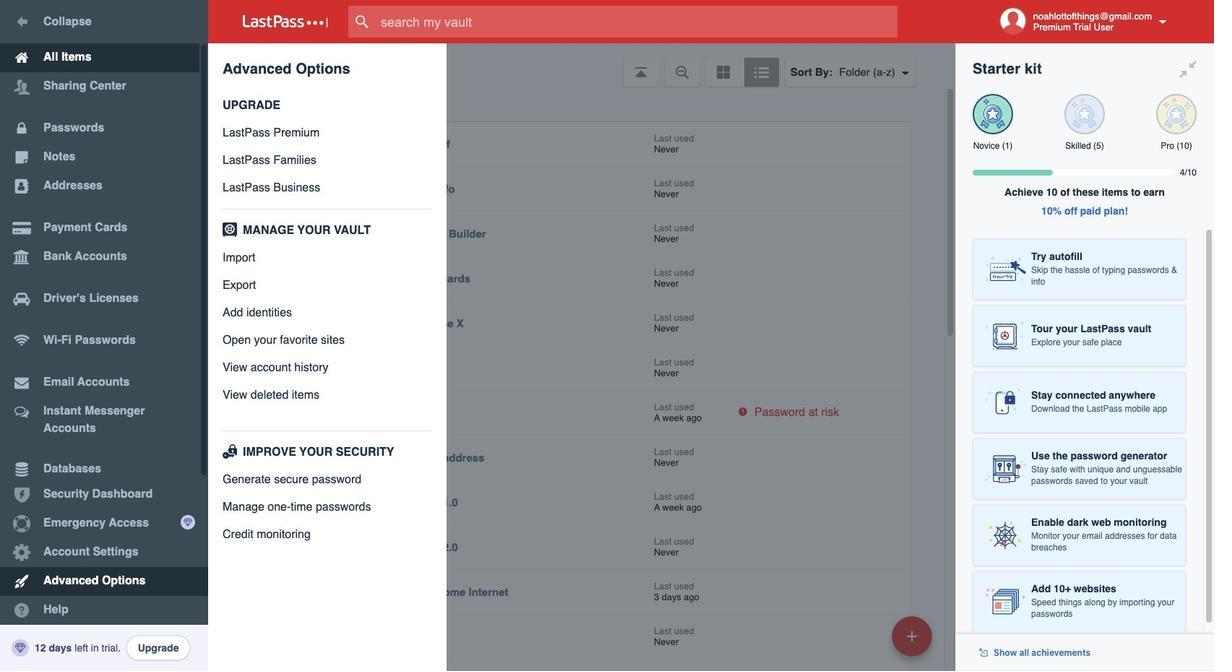 Task type: locate. For each thing, give the bounding box(es) containing it.
improve your security image
[[220, 444, 240, 459]]

new item image
[[907, 631, 917, 641]]

vault options navigation
[[208, 43, 955, 87]]



Task type: vqa. For each thing, say whether or not it's contained in the screenshot.
Vault options NAVIGATION
yes



Task type: describe. For each thing, give the bounding box(es) containing it.
lastpass image
[[243, 15, 328, 28]]

search my vault text field
[[348, 6, 926, 38]]

Search search field
[[348, 6, 926, 38]]

main navigation navigation
[[0, 0, 208, 671]]

new item navigation
[[887, 612, 941, 671]]

manage your vault image
[[220, 223, 240, 237]]



